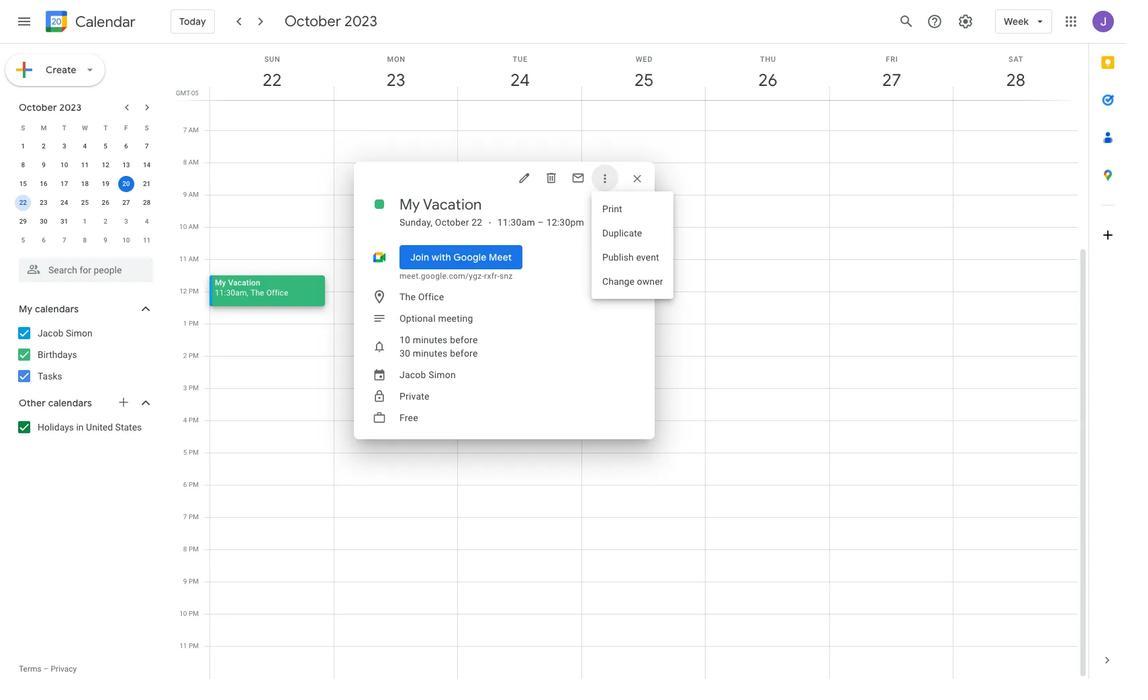 Task type: vqa. For each thing, say whether or not it's contained in the screenshot.


Task type: locate. For each thing, give the bounding box(es) containing it.
join
[[411, 251, 430, 263]]

1 horizontal spatial 30
[[400, 348, 411, 358]]

vacation inside my vacation sunday, october 22 ⋅ 11:30am – 12:30pm
[[423, 195, 482, 214]]

17 element
[[56, 176, 72, 192]]

sun
[[264, 55, 281, 64]]

2 horizontal spatial 3
[[183, 384, 187, 392]]

1 horizontal spatial 26
[[758, 69, 777, 91]]

calendar element
[[43, 8, 136, 38]]

10 element
[[56, 157, 72, 173]]

2 vertical spatial 2
[[183, 352, 187, 359]]

october up 22 column header
[[285, 12, 341, 31]]

grid
[[172, 44, 1089, 679]]

8 down "7 am"
[[183, 159, 187, 166]]

pm down 5 pm
[[189, 481, 199, 488]]

0 horizontal spatial october 2023
[[19, 101, 82, 114]]

2 vertical spatial 1
[[183, 320, 187, 327]]

8 for 8 am
[[183, 159, 187, 166]]

row containing 22
[[13, 193, 157, 212]]

wed 25
[[634, 55, 653, 91]]

11:30am right ⋅
[[498, 217, 535, 227]]

2 horizontal spatial 22
[[472, 217, 483, 227]]

0 vertical spatial minutes
[[413, 334, 448, 345]]

office right ,
[[266, 288, 288, 298]]

october
[[285, 12, 341, 31], [19, 101, 57, 114], [435, 217, 469, 227]]

1 vertical spatial 2023
[[59, 101, 82, 114]]

1 horizontal spatial 4
[[145, 218, 149, 225]]

5 am from the top
[[189, 223, 199, 230]]

thu
[[761, 55, 777, 64]]

1 up 15
[[21, 142, 25, 150]]

28 column header
[[954, 44, 1078, 100]]

optional meeting
[[400, 313, 473, 324]]

23 down 16 element
[[40, 199, 48, 206]]

12 pm from the top
[[189, 642, 199, 650]]

27 down the fri
[[882, 69, 901, 91]]

3 up 10 element
[[62, 142, 66, 150]]

7 row from the top
[[13, 231, 157, 250]]

10 up 11 am
[[179, 223, 187, 230]]

26 down 19 element
[[102, 199, 109, 206]]

7 up 8 pm
[[183, 513, 187, 521]]

24
[[510, 69, 529, 91], [61, 199, 68, 206]]

11 pm
[[180, 642, 199, 650]]

0 horizontal spatial t
[[62, 124, 66, 131]]

27 element
[[118, 195, 134, 211]]

2 down m at left top
[[42, 142, 46, 150]]

11:30am right the 12 pm
[[215, 288, 247, 298]]

2 minutes from the top
[[413, 348, 448, 358]]

2 horizontal spatial 5
[[183, 449, 187, 456]]

1 vertical spatial 1
[[83, 218, 87, 225]]

1 vertical spatial before
[[450, 348, 478, 358]]

3 for 3 pm
[[183, 384, 187, 392]]

0 horizontal spatial vacation
[[228, 278, 261, 288]]

29
[[19, 218, 27, 225]]

tasks
[[38, 371, 62, 382]]

1 horizontal spatial 25
[[634, 69, 653, 91]]

week button
[[996, 5, 1053, 38]]

jacob simon up private
[[400, 369, 456, 380]]

jacob simon up birthdays
[[38, 328, 92, 339]]

2023
[[345, 12, 378, 31], [59, 101, 82, 114]]

1 vertical spatial my
[[215, 278, 226, 288]]

5 down 29 element
[[21, 236, 25, 244]]

event
[[637, 252, 660, 262]]

21 element
[[139, 176, 155, 192]]

1 vertical spatial jacob simon
[[400, 369, 456, 380]]

0 vertical spatial 5
[[104, 142, 107, 150]]

the right ,
[[251, 288, 264, 298]]

create button
[[5, 54, 105, 86]]

26 column header
[[706, 44, 830, 100]]

9 down november 2 element
[[104, 236, 107, 244]]

8 am
[[183, 159, 199, 166]]

1 row from the top
[[13, 118, 157, 137]]

5 pm from the top
[[189, 417, 199, 424]]

sun 22
[[262, 55, 281, 91]]

6 left 05
[[183, 94, 187, 101]]

24 down 17 element
[[61, 199, 68, 206]]

october up m at left top
[[19, 101, 57, 114]]

19
[[102, 180, 109, 187]]

my inside my vacation sunday, october 22 ⋅ 11:30am – 12:30pm
[[400, 195, 420, 214]]

simon
[[66, 328, 92, 339], [429, 369, 456, 380]]

pm down 8 pm
[[189, 578, 199, 585]]

0 vertical spatial jacob simon
[[38, 328, 92, 339]]

0 vertical spatial simon
[[66, 328, 92, 339]]

0 vertical spatial october 2023
[[285, 12, 378, 31]]

2 am from the top
[[189, 126, 199, 134]]

fri
[[886, 55, 899, 64]]

gmt-05
[[176, 89, 199, 97]]

22 left ⋅
[[472, 217, 483, 227]]

8 down the 7 pm at the bottom of the page
[[183, 546, 187, 553]]

– left 12:30pm
[[538, 217, 544, 227]]

11 down 10 am
[[179, 255, 187, 263]]

4
[[83, 142, 87, 150], [145, 218, 149, 225], [183, 417, 187, 424]]

26
[[758, 69, 777, 91], [102, 199, 109, 206]]

pm
[[189, 288, 199, 295], [189, 320, 199, 327], [189, 352, 199, 359], [189, 384, 199, 392], [189, 417, 199, 424], [189, 449, 199, 456], [189, 481, 199, 488], [189, 513, 199, 521], [189, 546, 199, 553], [189, 578, 199, 585], [189, 610, 199, 617], [189, 642, 199, 650]]

0 vertical spatial 2
[[42, 142, 46, 150]]

grid containing 22
[[172, 44, 1089, 679]]

row group containing 1
[[13, 137, 157, 250]]

2 vertical spatial 5
[[183, 449, 187, 456]]

my for my vacation sunday, october 22 ⋅ 11:30am – 12:30pm
[[400, 195, 420, 214]]

3 pm from the top
[[189, 352, 199, 359]]

my vacation 11:30am , the office
[[215, 278, 288, 298]]

22 down 15 element
[[19, 199, 27, 206]]

1 down 25 element on the left of page
[[83, 218, 87, 225]]

Search for people text field
[[27, 258, 145, 282]]

pm down 3 pm
[[189, 417, 199, 424]]

other
[[19, 397, 46, 409]]

calendars for my calendars
[[35, 303, 79, 315]]

meet
[[489, 251, 512, 263]]

24 column header
[[458, 44, 582, 100]]

1 pm
[[183, 320, 199, 327]]

11:30am inside my vacation sunday, october 22 ⋅ 11:30am – 12:30pm
[[498, 217, 535, 227]]

0 horizontal spatial 1
[[21, 142, 25, 150]]

my inside dropdown button
[[19, 303, 33, 315]]

the
[[251, 288, 264, 298], [400, 291, 416, 302]]

21
[[143, 180, 151, 187]]

1 horizontal spatial s
[[145, 124, 149, 131]]

28 down sat
[[1006, 69, 1025, 91]]

10 for pm
[[180, 610, 187, 617]]

0 vertical spatial 11:30am
[[498, 217, 535, 227]]

22 inside column header
[[262, 69, 281, 91]]

11 for november 11 element
[[143, 236, 151, 244]]

22 down sun
[[262, 69, 281, 91]]

0 vertical spatial 12
[[102, 161, 109, 169]]

office
[[266, 288, 288, 298], [418, 291, 444, 302]]

5
[[104, 142, 107, 150], [21, 236, 25, 244], [183, 449, 187, 456]]

gmt-
[[176, 89, 191, 97]]

my for my vacation 11:30am , the office
[[215, 278, 226, 288]]

0 horizontal spatial 3
[[62, 142, 66, 150]]

0 horizontal spatial my
[[19, 303, 33, 315]]

2 vertical spatial my
[[19, 303, 33, 315]]

simon down 10 minutes before 30 minutes before
[[429, 369, 456, 380]]

1 vertical spatial 24
[[61, 199, 68, 206]]

11 down november 4 element
[[143, 236, 151, 244]]

– right the terms
[[43, 664, 49, 674]]

pm for 3 pm
[[189, 384, 199, 392]]

24 down tue
[[510, 69, 529, 91]]

1 vertical spatial 22
[[19, 199, 27, 206]]

2 vertical spatial 4
[[183, 417, 187, 424]]

vacation up ,
[[228, 278, 261, 288]]

4 pm from the top
[[189, 384, 199, 392]]

0 vertical spatial 22
[[262, 69, 281, 91]]

4 for 4 pm
[[183, 417, 187, 424]]

0 horizontal spatial 27
[[122, 199, 130, 206]]

24 link
[[505, 65, 536, 96]]

other calendars
[[19, 397, 92, 409]]

office inside "my vacation 11:30am , the office"
[[266, 288, 288, 298]]

20 cell
[[116, 175, 137, 193]]

row
[[13, 118, 157, 137], [13, 137, 157, 156], [13, 156, 157, 175], [13, 175, 157, 193], [13, 193, 157, 212], [13, 212, 157, 231], [13, 231, 157, 250]]

1 vertical spatial 27
[[122, 199, 130, 206]]

0 vertical spatial 23
[[386, 69, 405, 91]]

6 down 5 pm
[[183, 481, 187, 488]]

am down 6 am
[[189, 126, 199, 134]]

0 horizontal spatial 23
[[40, 199, 48, 206]]

2 for november 2 element
[[104, 218, 107, 225]]

1 vertical spatial 28
[[143, 199, 151, 206]]

1 vertical spatial 3
[[124, 218, 128, 225]]

6 pm from the top
[[189, 449, 199, 456]]

pm for 1 pm
[[189, 320, 199, 327]]

2 pm from the top
[[189, 320, 199, 327]]

october 2023 grid
[[13, 118, 157, 250]]

2 horizontal spatial 4
[[183, 417, 187, 424]]

28 down 21 element
[[143, 199, 151, 206]]

am for 8 am
[[189, 159, 199, 166]]

2 horizontal spatial 1
[[183, 320, 187, 327]]

pm down the 7 pm at the bottom of the page
[[189, 546, 199, 553]]

30 inside 10 minutes before 30 minutes before
[[400, 348, 411, 358]]

1 vertical spatial 2
[[104, 218, 107, 225]]

delete event image
[[545, 171, 558, 184]]

27
[[882, 69, 901, 91], [122, 199, 130, 206]]

6 pm
[[183, 481, 199, 488]]

7 up 14
[[145, 142, 149, 150]]

november 11 element
[[139, 232, 155, 249]]

6 down f
[[124, 142, 128, 150]]

12 down 11 am
[[180, 288, 187, 295]]

vacation inside "my vacation 11:30am , the office"
[[228, 278, 261, 288]]

3
[[62, 142, 66, 150], [124, 218, 128, 225], [183, 384, 187, 392]]

26 inside 26 element
[[102, 199, 109, 206]]

am up "7 am"
[[189, 94, 199, 101]]

0 vertical spatial before
[[450, 334, 478, 345]]

my
[[400, 195, 420, 214], [215, 278, 226, 288], [19, 303, 33, 315]]

11 up 18 at the left top of page
[[81, 161, 89, 169]]

26 down thu
[[758, 69, 777, 91]]

email event details image
[[572, 171, 585, 184]]

1 horizontal spatial 22
[[262, 69, 281, 91]]

november 5 element
[[15, 232, 31, 249]]

14 element
[[139, 157, 155, 173]]

1 horizontal spatial –
[[538, 217, 544, 227]]

0 vertical spatial 3
[[62, 142, 66, 150]]

1 horizontal spatial vacation
[[423, 195, 482, 214]]

7 down 31 element
[[62, 236, 66, 244]]

1 vertical spatial simon
[[429, 369, 456, 380]]

1 vertical spatial minutes
[[413, 348, 448, 358]]

1 horizontal spatial office
[[418, 291, 444, 302]]

1 horizontal spatial the
[[400, 291, 416, 302]]

simon inside my calendars list
[[66, 328, 92, 339]]

17
[[61, 180, 68, 187]]

pm for 2 pm
[[189, 352, 199, 359]]

0 vertical spatial october
[[285, 12, 341, 31]]

pm up 1 pm
[[189, 288, 199, 295]]

november 7 element
[[56, 232, 72, 249]]

30 down 23 element at top left
[[40, 218, 48, 225]]

print
[[603, 203, 623, 214]]

s left m at left top
[[21, 124, 25, 131]]

25 inside wed 25
[[634, 69, 653, 91]]

9 up 10 am
[[183, 191, 187, 198]]

thu 26
[[758, 55, 777, 91]]

1 horizontal spatial 11:30am
[[498, 217, 535, 227]]

pm up 2 pm
[[189, 320, 199, 327]]

1 vertical spatial october 2023
[[19, 101, 82, 114]]

row containing 15
[[13, 175, 157, 193]]

0 horizontal spatial 2
[[42, 142, 46, 150]]

tab list
[[1090, 44, 1127, 642]]

2 down 26 element
[[104, 218, 107, 225]]

None search field
[[0, 253, 167, 282]]

0 vertical spatial 27
[[882, 69, 901, 91]]

7 down 6 am
[[183, 126, 187, 134]]

notifications element
[[400, 333, 478, 360]]

united
[[86, 422, 113, 433]]

1 vertical spatial 5
[[21, 236, 25, 244]]

1
[[21, 142, 25, 150], [83, 218, 87, 225], [183, 320, 187, 327]]

am down 9 am
[[189, 223, 199, 230]]

s right f
[[145, 124, 149, 131]]

16 element
[[36, 176, 52, 192]]

25 element
[[77, 195, 93, 211]]

0 vertical spatial 24
[[510, 69, 529, 91]]

3 pm
[[183, 384, 199, 392]]

2 horizontal spatial my
[[400, 195, 420, 214]]

6 for november 6 element
[[42, 236, 46, 244]]

t left "w"
[[62, 124, 66, 131]]

0 horizontal spatial 24
[[61, 199, 68, 206]]

1 vertical spatial 25
[[81, 199, 89, 206]]

am
[[189, 94, 199, 101], [189, 126, 199, 134], [189, 159, 199, 166], [189, 191, 199, 198], [189, 223, 199, 230], [189, 255, 199, 263]]

28
[[1006, 69, 1025, 91], [143, 199, 151, 206]]

5 up 12 element
[[104, 142, 107, 150]]

my for my calendars
[[19, 303, 33, 315]]

vacation up sunday,
[[423, 195, 482, 214]]

0 vertical spatial vacation
[[423, 195, 482, 214]]

2 vertical spatial october
[[435, 217, 469, 227]]

25 column header
[[582, 44, 706, 100]]

november 1 element
[[77, 214, 93, 230]]

4 down 3 pm
[[183, 417, 187, 424]]

9 up 10 pm
[[183, 578, 187, 585]]

25 down the wed
[[634, 69, 653, 91]]

3 am from the top
[[189, 159, 199, 166]]

1 horizontal spatial 3
[[124, 218, 128, 225]]

0 vertical spatial 26
[[758, 69, 777, 91]]

0 vertical spatial jacob
[[38, 328, 64, 339]]

6 for 6 am
[[183, 94, 187, 101]]

2 row from the top
[[13, 137, 157, 156]]

10 inside 10 minutes before 30 minutes before
[[400, 334, 411, 345]]

11:30am inside "my vacation 11:30am , the office"
[[215, 288, 247, 298]]

12 pm
[[180, 288, 199, 295]]

30
[[40, 218, 48, 225], [400, 348, 411, 358]]

0 vertical spatial 4
[[83, 142, 87, 150]]

1 horizontal spatial october
[[285, 12, 341, 31]]

pm for 7 pm
[[189, 513, 199, 521]]

5 row from the top
[[13, 193, 157, 212]]

23 down mon
[[386, 69, 405, 91]]

row group
[[13, 137, 157, 250]]

23 link
[[381, 65, 412, 96]]

1 horizontal spatial 5
[[104, 142, 107, 150]]

11:30am
[[498, 217, 535, 227], [215, 288, 247, 298]]

22 inside my vacation sunday, october 22 ⋅ 11:30am – 12:30pm
[[472, 217, 483, 227]]

simon down the my calendars dropdown button
[[66, 328, 92, 339]]

1 vertical spatial 12
[[180, 288, 187, 295]]

1 horizontal spatial 28
[[1006, 69, 1025, 91]]

0 horizontal spatial –
[[43, 664, 49, 674]]

0 horizontal spatial 25
[[81, 199, 89, 206]]

4 am from the top
[[189, 191, 199, 198]]

12 up 19
[[102, 161, 109, 169]]

1 horizontal spatial october 2023
[[285, 12, 378, 31]]

mon
[[387, 55, 406, 64]]

0 horizontal spatial jacob simon
[[38, 328, 92, 339]]

pm for 5 pm
[[189, 449, 199, 456]]

publish event
[[603, 252, 660, 262]]

0 horizontal spatial 12
[[102, 161, 109, 169]]

2 before from the top
[[450, 348, 478, 358]]

1 horizontal spatial 2
[[104, 218, 107, 225]]

pm up 3 pm
[[189, 352, 199, 359]]

november 3 element
[[118, 214, 134, 230]]

3 down 2 pm
[[183, 384, 187, 392]]

7 pm from the top
[[189, 481, 199, 488]]

1 horizontal spatial 27
[[882, 69, 901, 91]]

8 for 8 pm
[[183, 546, 187, 553]]

the up the optional
[[400, 291, 416, 302]]

5 up 6 pm
[[183, 449, 187, 456]]

0 horizontal spatial jacob
[[38, 328, 64, 339]]

other calendars button
[[3, 392, 167, 414]]

settings menu image
[[958, 13, 974, 30]]

4 row from the top
[[13, 175, 157, 193]]

11 down 10 pm
[[180, 642, 187, 650]]

privacy
[[51, 664, 77, 674]]

1 horizontal spatial jacob
[[400, 369, 426, 380]]

2 horizontal spatial october
[[435, 217, 469, 227]]

23 inside mon 23
[[386, 69, 405, 91]]

6 am
[[183, 94, 199, 101]]

pm up 6 pm
[[189, 449, 199, 456]]

2023 down create
[[59, 101, 82, 114]]

1 am from the top
[[189, 94, 199, 101]]

tue
[[513, 55, 528, 64]]

1 vertical spatial 23
[[40, 199, 48, 206]]

2 inside november 2 element
[[104, 218, 107, 225]]

holidays in united states
[[38, 422, 142, 433]]

add other calendars image
[[117, 396, 130, 409]]

calendars up in
[[48, 397, 92, 409]]

2 up 3 pm
[[183, 352, 187, 359]]

2023 up 23 column header
[[345, 12, 378, 31]]

office up optional meeting
[[418, 291, 444, 302]]

row containing 29
[[13, 212, 157, 231]]

8 down november 1 element
[[83, 236, 87, 244]]

2 horizontal spatial 2
[[183, 352, 187, 359]]

24 inside row
[[61, 199, 68, 206]]

the inside "button"
[[400, 291, 416, 302]]

pm for 8 pm
[[189, 546, 199, 553]]

12 for 12 pm
[[180, 288, 187, 295]]

20, today element
[[118, 176, 134, 192]]

pm for 11 pm
[[189, 642, 199, 650]]

pm down 2 pm
[[189, 384, 199, 392]]

10 up 11 pm
[[180, 610, 187, 617]]

menu
[[592, 191, 674, 299]]

am up the 12 pm
[[189, 255, 199, 263]]

october inside my vacation sunday, october 22 ⋅ 11:30am – 12:30pm
[[435, 217, 469, 227]]

create
[[46, 64, 77, 76]]

0 horizontal spatial s
[[21, 124, 25, 131]]

my inside "my vacation 11:30am , the office"
[[215, 278, 226, 288]]

october 2023
[[285, 12, 378, 31], [19, 101, 82, 114]]

27 down 20, today element in the top left of the page
[[122, 199, 130, 206]]

10 down november 3 element at the top
[[122, 236, 130, 244]]

4 down 28 element
[[145, 218, 149, 225]]

terms – privacy
[[19, 664, 77, 674]]

9 for 'november 9' element
[[104, 236, 107, 244]]

25
[[634, 69, 653, 91], [81, 199, 89, 206]]

jacob up birthdays
[[38, 328, 64, 339]]

11 pm from the top
[[189, 610, 199, 617]]

vacation
[[423, 195, 482, 214], [228, 278, 261, 288]]

1 horizontal spatial 1
[[83, 218, 87, 225]]

10 for minutes
[[400, 334, 411, 345]]

pm down 9 pm
[[189, 610, 199, 617]]

19 element
[[98, 176, 114, 192]]

1 t from the left
[[62, 124, 66, 131]]

18 element
[[77, 176, 93, 192]]

6 am from the top
[[189, 255, 199, 263]]

today button
[[171, 5, 215, 38]]

10 pm from the top
[[189, 578, 199, 585]]

0 vertical spatial 1
[[21, 142, 25, 150]]

pm for 9 pm
[[189, 578, 199, 585]]

6
[[183, 94, 187, 101], [124, 142, 128, 150], [42, 236, 46, 244], [183, 481, 187, 488]]

1 horizontal spatial 23
[[386, 69, 405, 91]]

12 inside row
[[102, 161, 109, 169]]

pm down 10 pm
[[189, 642, 199, 650]]

22
[[262, 69, 281, 91], [19, 199, 27, 206], [472, 217, 483, 227]]

my vacation heading
[[400, 195, 482, 214]]

am down 8 am
[[189, 191, 199, 198]]

3 down '27' element
[[124, 218, 128, 225]]

9 pm
[[183, 578, 199, 585]]

0 vertical spatial 25
[[634, 69, 653, 91]]

5 pm
[[183, 449, 199, 456]]

25 down "18" element
[[81, 199, 89, 206]]

30 down the optional
[[400, 348, 411, 358]]

8 pm from the top
[[189, 513, 199, 521]]

23 inside grid
[[40, 199, 48, 206]]

8 up 15
[[21, 161, 25, 169]]

10 down the optional
[[400, 334, 411, 345]]

calendars up birthdays
[[35, 303, 79, 315]]

9 pm from the top
[[189, 546, 199, 553]]

1 vertical spatial 11:30am
[[215, 288, 247, 298]]

october down my vacation heading
[[435, 217, 469, 227]]

3 row from the top
[[13, 156, 157, 175]]

0 horizontal spatial 5
[[21, 236, 25, 244]]

0 vertical spatial 2023
[[345, 12, 378, 31]]

7
[[183, 126, 187, 134], [145, 142, 149, 150], [62, 236, 66, 244], [183, 513, 187, 521]]

6 row from the top
[[13, 212, 157, 231]]

2 s from the left
[[145, 124, 149, 131]]

9 up 16
[[42, 161, 46, 169]]

1 pm from the top
[[189, 288, 199, 295]]

30 inside row
[[40, 218, 48, 225]]

november 10 element
[[118, 232, 134, 249]]

30 element
[[36, 214, 52, 230]]

t left f
[[104, 124, 108, 131]]

am down "7 am"
[[189, 159, 199, 166]]

6 down the 30 element
[[42, 236, 46, 244]]



Task type: describe. For each thing, give the bounding box(es) containing it.
14
[[143, 161, 151, 169]]

jacob simon inside my calendars list
[[38, 328, 92, 339]]

am for 7 am
[[189, 126, 199, 134]]

1 before from the top
[[450, 334, 478, 345]]

meet.google.com/ygz-rxfr-snz
[[400, 271, 513, 281]]

1 horizontal spatial simon
[[429, 369, 456, 380]]

november 8 element
[[77, 232, 93, 249]]

2 pm
[[183, 352, 199, 359]]

owner
[[637, 276, 663, 287]]

16
[[40, 180, 48, 187]]

7 for 7 am
[[183, 126, 187, 134]]

terms link
[[19, 664, 41, 674]]

1 minutes from the top
[[413, 334, 448, 345]]

2 t from the left
[[104, 124, 108, 131]]

31
[[61, 218, 68, 225]]

12 element
[[98, 157, 114, 173]]

11 am
[[179, 255, 199, 263]]

22 inside cell
[[19, 199, 27, 206]]

13 element
[[118, 157, 134, 173]]

18
[[81, 180, 89, 187]]

fri 27
[[882, 55, 901, 91]]

join with google meet link
[[400, 245, 523, 269]]

9 am
[[183, 191, 199, 198]]

office inside "button"
[[418, 291, 444, 302]]

am for 9 am
[[189, 191, 199, 198]]

1 s from the left
[[21, 124, 25, 131]]

november 4 element
[[139, 214, 155, 230]]

meeting
[[438, 313, 473, 324]]

today
[[179, 15, 206, 28]]

5 for 5 pm
[[183, 449, 187, 456]]

25 link
[[629, 65, 660, 96]]

jacob inside my calendars list
[[38, 328, 64, 339]]

my calendars list
[[3, 322, 167, 387]]

main drawer image
[[16, 13, 32, 30]]

free
[[400, 412, 418, 423]]

sat 28
[[1006, 55, 1025, 91]]

w
[[82, 124, 88, 131]]

google
[[454, 251, 487, 263]]

1 for november 1 element
[[83, 218, 87, 225]]

calendar heading
[[73, 12, 136, 31]]

wed
[[636, 55, 653, 64]]

26 inside 26 column header
[[758, 69, 777, 91]]

5 for november 5 element
[[21, 236, 25, 244]]

private
[[400, 391, 430, 401]]

vacation for my vacation sunday, october 22 ⋅ 11:30am – 12:30pm
[[423, 195, 482, 214]]

m
[[41, 124, 47, 131]]

sunday,
[[400, 217, 433, 227]]

privacy link
[[51, 664, 77, 674]]

row containing 5
[[13, 231, 157, 250]]

23 element
[[36, 195, 52, 211]]

2 for 2 pm
[[183, 352, 187, 359]]

1 horizontal spatial jacob simon
[[400, 369, 456, 380]]

31 element
[[56, 214, 72, 230]]

⋅
[[488, 217, 492, 227]]

28 link
[[1001, 65, 1032, 96]]

am for 6 am
[[189, 94, 199, 101]]

12:30pm
[[547, 217, 585, 227]]

terms
[[19, 664, 41, 674]]

pm for 12 pm
[[189, 288, 199, 295]]

11 for 11 pm
[[180, 642, 187, 650]]

8 pm
[[183, 546, 199, 553]]

1 vertical spatial october
[[19, 101, 57, 114]]

1 vertical spatial –
[[43, 664, 49, 674]]

the office button
[[354, 286, 655, 307]]

rxfr-
[[484, 271, 500, 281]]

mon 23
[[386, 55, 406, 91]]

15
[[19, 180, 27, 187]]

10 minutes before 30 minutes before
[[400, 334, 478, 358]]

26 element
[[98, 195, 114, 211]]

7 for 7 pm
[[183, 513, 187, 521]]

1 vertical spatial jacob
[[400, 369, 426, 380]]

row containing 8
[[13, 156, 157, 175]]

4 for november 4 element
[[145, 218, 149, 225]]

1 horizontal spatial 2023
[[345, 12, 378, 31]]

pm for 10 pm
[[189, 610, 199, 617]]

6 for 6 pm
[[183, 481, 187, 488]]

12 for 12
[[102, 161, 109, 169]]

28 element
[[139, 195, 155, 211]]

tue 24
[[510, 55, 529, 91]]

menu containing print
[[592, 191, 674, 299]]

7 pm
[[183, 513, 199, 521]]

0 horizontal spatial 2023
[[59, 101, 82, 114]]

with
[[432, 251, 451, 263]]

– inside my vacation sunday, october 22 ⋅ 11:30am – 12:30pm
[[538, 217, 544, 227]]

4 pm
[[183, 417, 199, 424]]

am for 10 am
[[189, 223, 199, 230]]

9 for 9 am
[[183, 191, 187, 198]]

calendars for other calendars
[[48, 397, 92, 409]]

change owner
[[603, 276, 663, 287]]

my vacation sunday, october 22 ⋅ 11:30am – 12:30pm
[[400, 195, 585, 227]]

november 9 element
[[98, 232, 114, 249]]

27 inside row
[[122, 199, 130, 206]]

,
[[247, 288, 249, 298]]

duplicate
[[603, 227, 643, 238]]

27 column header
[[830, 44, 954, 100]]

my calendars button
[[3, 298, 167, 320]]

states
[[115, 422, 142, 433]]

15 element
[[15, 176, 31, 192]]

0 horizontal spatial 4
[[83, 142, 87, 150]]

22 link
[[257, 65, 288, 96]]

row containing 1
[[13, 137, 157, 156]]

pm for 6 pm
[[189, 481, 199, 488]]

7 am
[[183, 126, 199, 134]]

publish
[[603, 252, 634, 262]]

25 inside row
[[81, 199, 89, 206]]

28 inside column header
[[1006, 69, 1025, 91]]

in
[[76, 422, 84, 433]]

27 inside column header
[[882, 69, 901, 91]]

vacation for my vacation 11:30am , the office
[[228, 278, 261, 288]]

10 am
[[179, 223, 199, 230]]

1 for 1 pm
[[183, 320, 187, 327]]

week
[[1005, 15, 1029, 28]]

7 for november 7 element
[[62, 236, 66, 244]]

change
[[603, 276, 635, 287]]

27 link
[[877, 65, 908, 96]]

22 element
[[15, 195, 31, 211]]

am for 11 am
[[189, 255, 199, 263]]

10 up 17
[[61, 161, 68, 169]]

28 inside row
[[143, 199, 151, 206]]

row containing s
[[13, 118, 157, 137]]

11 for 11 am
[[179, 255, 187, 263]]

birthdays
[[38, 349, 77, 360]]

22 column header
[[210, 44, 334, 100]]

11 element
[[77, 157, 93, 173]]

holidays
[[38, 422, 74, 433]]

10 pm
[[180, 610, 199, 617]]

26 link
[[753, 65, 784, 96]]

24 element
[[56, 195, 72, 211]]

pm for 4 pm
[[189, 417, 199, 424]]

22 cell
[[13, 193, 33, 212]]

snz
[[500, 271, 513, 281]]

the office
[[400, 291, 444, 302]]

calendar
[[75, 12, 136, 31]]

10 for am
[[179, 223, 187, 230]]

november 6 element
[[36, 232, 52, 249]]

9 for 9 pm
[[183, 578, 187, 585]]

05
[[191, 89, 199, 97]]

23 column header
[[334, 44, 458, 100]]

the inside "my vacation 11:30am , the office"
[[251, 288, 264, 298]]

3 for november 3 element at the top
[[124, 218, 128, 225]]

20
[[122, 180, 130, 187]]

29 element
[[15, 214, 31, 230]]

sat
[[1009, 55, 1024, 64]]

24 inside column header
[[510, 69, 529, 91]]

13
[[122, 161, 130, 169]]

8 for november 8 element at the left
[[83, 236, 87, 244]]

11 for '11' element
[[81, 161, 89, 169]]

join with google meet
[[411, 251, 512, 263]]

november 2 element
[[98, 214, 114, 230]]

meet.google.com/ygz-
[[400, 271, 484, 281]]

my calendars
[[19, 303, 79, 315]]



